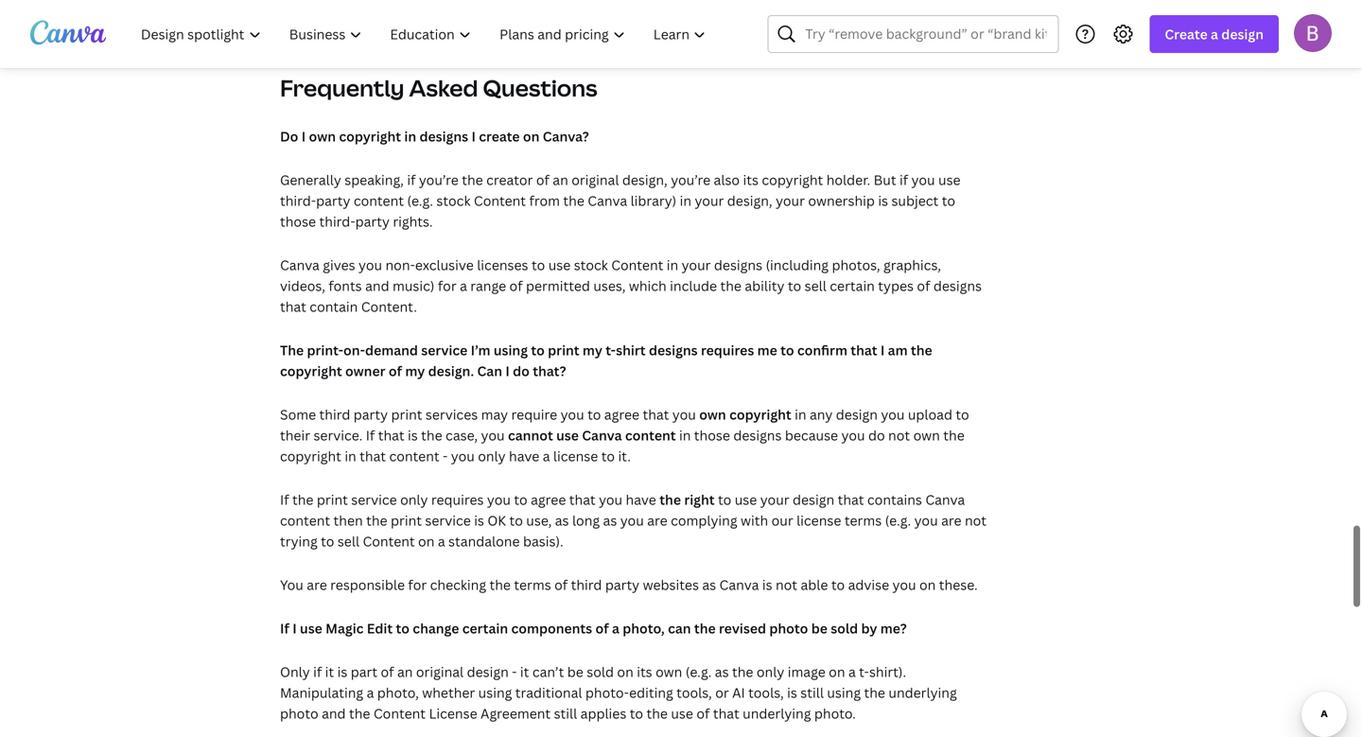 Task type: describe. For each thing, give the bounding box(es) containing it.
in any design you upload to their service. if that is the case, you
[[280, 405, 970, 444]]

to up "permitted"
[[532, 256, 545, 274]]

on left these.
[[920, 576, 936, 594]]

is inside "to use your design that contains canva content then the print service is ok to use, as long as you are complying with our license terms (e.g. you are not trying to sell content on a standalone basis)."
[[474, 511, 484, 529]]

you up in those designs because you do not own the copyright in that content - you only have a license to it.
[[673, 405, 696, 423]]

to up 'use,'
[[514, 491, 528, 509]]

1 tools, from the left
[[677, 684, 712, 702]]

frequently asked questions
[[280, 72, 598, 103]]

is left able on the right bottom
[[763, 576, 773, 594]]

using inside "the print-on-demand service i'm using to print my t-shirt designs requires me to confirm that i am the copyright owner of my design. can i do that?"
[[494, 341, 528, 359]]

the print-on-demand service i'm using to print my t-shirt designs requires me to confirm that i am the copyright owner of my design. can i do that?
[[280, 341, 933, 380]]

0 vertical spatial underlying
[[889, 684, 957, 702]]

but
[[874, 171, 897, 189]]

terms inside "to use your design that contains canva content then the print service is ok to use, as long as you are complying with our license terms (e.g. you are not trying to sell content on a standalone basis)."
[[845, 511, 882, 529]]

sell inside canva gives you non-exclusive licenses to use stock content in your designs (including photos, graphics, videos, fonts and music) for a range of permitted uses, which include the ability to sell certain types of designs that contain content.
[[805, 277, 827, 295]]

do inside "the print-on-demand service i'm using to print my t-shirt designs requires me to confirm that i am the copyright owner of my design. can i do that?"
[[513, 362, 530, 380]]

you right long at bottom
[[621, 511, 644, 529]]

upload
[[908, 405, 953, 423]]

contains
[[868, 491, 923, 509]]

own up right
[[700, 405, 726, 423]]

canva?
[[543, 127, 589, 145]]

on-
[[344, 341, 365, 359]]

me?
[[881, 619, 907, 637]]

design.
[[428, 362, 474, 380]]

fonts
[[329, 277, 362, 295]]

case,
[[446, 426, 478, 444]]

using up agreement
[[479, 684, 512, 702]]

some third party print services may require you to agree that you own copyright
[[280, 405, 792, 423]]

to inside in those designs because you do not own the copyright in that content - you only have a license to it.
[[602, 447, 615, 465]]

photo-
[[586, 684, 629, 702]]

certain inside canva gives you non-exclusive licenses to use stock content in your designs (including photos, graphics, videos, fonts and music) for a range of permitted uses, which include the ability to sell certain types of designs that contain content.
[[830, 277, 875, 295]]

(e.g. inside "to use your design that contains canva content then the print service is ok to use, as long as you are complying with our license terms (e.g. you are not trying to sell content on a standalone basis)."
[[885, 511, 911, 529]]

shirt
[[616, 341, 646, 359]]

range
[[471, 277, 506, 295]]

print up 'then' at left
[[317, 491, 348, 509]]

to up that?
[[531, 341, 545, 359]]

create a design button
[[1150, 15, 1279, 53]]

1 vertical spatial only
[[400, 491, 428, 509]]

use inside only if it is part of an original design - it can't be sold on its own (e.g. as the only image on a t-shirt). manipulating a photo, whether using traditional photo-editing tools, or ai tools, is still using the underlying photo and the content license agreement still applies to the use of that underlying photo.
[[671, 705, 694, 722]]

i left am on the top of page
[[881, 341, 885, 359]]

license inside in those designs because you do not own the copyright in that content - you only have a license to it.
[[554, 447, 598, 465]]

me
[[758, 341, 778, 359]]

to right right
[[718, 491, 732, 509]]

that up long at bottom
[[569, 491, 596, 509]]

because
[[785, 426, 838, 444]]

i up the only
[[293, 619, 297, 637]]

ability
[[745, 277, 785, 295]]

1 horizontal spatial if
[[407, 171, 416, 189]]

1 horizontal spatial sold
[[831, 619, 858, 637]]

photo.
[[815, 705, 856, 722]]

use,
[[526, 511, 552, 529]]

graphics,
[[884, 256, 942, 274]]

do
[[280, 127, 298, 145]]

is down image
[[787, 684, 798, 702]]

the inside in those designs because you do not own the copyright in that content - you only have a license to it.
[[944, 426, 965, 444]]

you are responsible for checking the terms of third party websites as canva is not able to advise you on these.
[[280, 576, 978, 594]]

from
[[529, 192, 560, 210]]

their
[[280, 426, 310, 444]]

licenses
[[477, 256, 529, 274]]

the right from
[[563, 192, 585, 210]]

content inside canva gives you non-exclusive licenses to use stock content in your designs (including photos, graphics, videos, fonts and music) for a range of permitted uses, which include the ability to sell certain types of designs that contain content.
[[611, 256, 664, 274]]

exclusive
[[415, 256, 474, 274]]

not inside in those designs because you do not own the copyright in that content - you only have a license to it.
[[889, 426, 910, 444]]

1 horizontal spatial photo
[[770, 619, 808, 637]]

asked
[[409, 72, 478, 103]]

to right able on the right bottom
[[832, 576, 845, 594]]

you left upload at the right of page
[[881, 405, 905, 423]]

websites
[[643, 576, 699, 594]]

that?
[[533, 362, 566, 380]]

canva inside canva gives you non-exclusive licenses to use stock content in your designs (including photos, graphics, videos, fonts and music) for a range of permitted uses, which include the ability to sell certain types of designs that contain content.
[[280, 256, 320, 274]]

change
[[413, 619, 459, 637]]

1 it from the left
[[325, 663, 334, 681]]

0 vertical spatial be
[[812, 619, 828, 637]]

generally speaking, if you're the creator of an original design, you're also its copyright holder. but if you use third-party content (e.g. stock content from the canva library) in your design, your ownership is subject to those third-party rights.
[[280, 171, 961, 230]]

own inside in those designs because you do not own the copyright in that content - you only have a license to it.
[[914, 426, 940, 444]]

require
[[512, 405, 558, 423]]

as right 'use,'
[[555, 511, 569, 529]]

ok
[[488, 511, 506, 529]]

1 horizontal spatial still
[[801, 684, 824, 702]]

you up long at bottom
[[599, 491, 623, 509]]

1 vertical spatial terms
[[514, 576, 551, 594]]

license
[[429, 705, 478, 722]]

content inside generally speaking, if you're the creator of an original design, you're also its copyright holder. but if you use third-party content (e.g. stock content from the canva library) in your design, your ownership is subject to those third-party rights.
[[354, 192, 404, 210]]

1 vertical spatial requires
[[431, 491, 484, 509]]

2 horizontal spatial if
[[900, 171, 909, 189]]

responsible
[[330, 576, 405, 594]]

0 horizontal spatial are
[[307, 576, 327, 594]]

content inside only if it is part of an original design - it can't be sold on its own (e.g. as the only image on a t-shirt). manipulating a photo, whether using traditional photo-editing tools, or ai tools, is still using the underlying photo and the content license agreement still applies to the use of that underlying photo.
[[374, 705, 426, 722]]

2 horizontal spatial are
[[942, 511, 962, 529]]

can
[[668, 619, 691, 637]]

in down frequently asked questions
[[404, 127, 416, 145]]

service.
[[314, 426, 363, 444]]

i right can
[[506, 362, 510, 380]]

only if it is part of an original design - it can't be sold on its own (e.g. as the only image on a t-shirt). manipulating a photo, whether using traditional photo-editing tools, or ai tools, is still using the underlying photo and the content license agreement still applies to the use of that underlying photo.
[[280, 663, 957, 722]]

shirt).
[[870, 663, 907, 681]]

to inside only if it is part of an original design - it can't be sold on its own (e.g. as the only image on a t-shirt). manipulating a photo, whether using traditional photo-editing tools, or ai tools, is still using the underlying photo and the content license agreement still applies to the use of that underlying photo.
[[630, 705, 644, 722]]

you down contains
[[915, 511, 938, 529]]

you inside canva gives you non-exclusive licenses to use stock content in your designs (including photos, graphics, videos, fonts and music) for a range of permitted uses, which include the ability to sell certain types of designs that contain content.
[[359, 256, 382, 274]]

1 vertical spatial service
[[351, 491, 397, 509]]

advise
[[848, 576, 890, 594]]

you up cannot use canva content
[[561, 405, 584, 423]]

t- inside only if it is part of an original design - it can't be sold on its own (e.g. as the only image on a t-shirt). manipulating a photo, whether using traditional photo-editing tools, or ai tools, is still using the underlying photo and the content license agreement still applies to the use of that underlying photo.
[[859, 663, 870, 681]]

complying
[[671, 511, 738, 529]]

questions
[[483, 72, 598, 103]]

only inside in those designs because you do not own the copyright in that content - you only have a license to it.
[[478, 447, 506, 465]]

part
[[351, 663, 378, 681]]

0 horizontal spatial certain
[[462, 619, 508, 637]]

you up 'ok'
[[487, 491, 511, 509]]

if for print
[[280, 491, 289, 509]]

your left ownership
[[776, 192, 805, 210]]

1 vertical spatial have
[[626, 491, 657, 509]]

content up the it.
[[625, 426, 676, 444]]

the right 'can'
[[694, 619, 716, 637]]

the down editing
[[647, 705, 668, 722]]

a inside in those designs because you do not own the copyright in that content - you only have a license to it.
[[543, 447, 550, 465]]

agreement
[[481, 705, 551, 722]]

creator
[[486, 171, 533, 189]]

to right me
[[781, 341, 794, 359]]

0 horizontal spatial third-
[[280, 192, 316, 210]]

and inside canva gives you non-exclusive licenses to use stock content in your designs (including photos, graphics, videos, fonts and music) for a range of permitted uses, which include the ability to sell certain types of designs that contain content.
[[365, 277, 389, 295]]

on right image
[[829, 663, 846, 681]]

on right create
[[523, 127, 540, 145]]

that inside in any design you upload to their service. if that is the case, you
[[378, 426, 405, 444]]

the down the part
[[349, 705, 370, 722]]

party up service.
[[354, 405, 388, 423]]

i'm
[[471, 341, 491, 359]]

canva up revised
[[720, 576, 759, 594]]

which
[[629, 277, 667, 295]]

is inside in any design you upload to their service. if that is the case, you
[[408, 426, 418, 444]]

canva inside "to use your design that contains canva content then the print service is ok to use, as long as you are complying with our license terms (e.g. you are not trying to sell content on a standalone basis)."
[[926, 491, 965, 509]]

top level navigation element
[[129, 15, 722, 53]]

Try "remove background" or "brand kit" search field
[[806, 16, 1047, 52]]

only inside only if it is part of an original design - it can't be sold on its own (e.g. as the only image on a t-shirt). manipulating a photo, whether using traditional photo-editing tools, or ai tools, is still using the underlying photo and the content license agreement still applies to the use of that underlying photo.
[[757, 663, 785, 681]]

that inside "the print-on-demand service i'm using to print my t-shirt designs requires me to confirm that i am the copyright owner of my design. can i do that?"
[[851, 341, 878, 359]]

0 vertical spatial my
[[583, 341, 603, 359]]

photo, inside only if it is part of an original design - it can't be sold on its own (e.g. as the only image on a t-shirt). manipulating a photo, whether using traditional photo-editing tools, or ai tools, is still using the underlying photo and the content license agreement still applies to the use of that underlying photo.
[[377, 684, 419, 702]]

use right cannot
[[557, 426, 579, 444]]

checking
[[430, 576, 486, 594]]

in those designs because you do not own the copyright in that content - you only have a license to it.
[[280, 426, 965, 465]]

copyright up because
[[730, 405, 792, 423]]

party left websites
[[605, 576, 640, 594]]

do i own copyright in designs i create on canva?
[[280, 127, 589, 145]]

only
[[280, 663, 310, 681]]

1 horizontal spatial third
[[571, 576, 602, 594]]

design inside in any design you upload to their service. if that is the case, you
[[836, 405, 878, 423]]

(including
[[766, 256, 829, 274]]

to right trying
[[321, 532, 334, 550]]

create a design
[[1165, 25, 1264, 43]]

its inside only if it is part of an original design - it can't be sold on its own (e.g. as the only image on a t-shirt). manipulating a photo, whether using traditional photo-editing tools, or ai tools, is still using the underlying photo and the content license agreement still applies to the use of that underlying photo.
[[637, 663, 653, 681]]

party left rights.
[[355, 212, 390, 230]]

speaking,
[[345, 171, 404, 189]]

content inside "to use your design that contains canva content then the print service is ok to use, as long as you are complying with our license terms (e.g. you are not trying to sell content on a standalone basis)."
[[280, 511, 330, 529]]

that up in those designs because you do not own the copyright in that content - you only have a license to it.
[[643, 405, 669, 423]]

types
[[878, 277, 914, 295]]

our
[[772, 511, 794, 529]]

traditional
[[516, 684, 582, 702]]

a inside canva gives you non-exclusive licenses to use stock content in your designs (including photos, graphics, videos, fonts and music) for a range of permitted uses, which include the ability to sell certain types of designs that contain content.
[[460, 277, 467, 295]]

party down generally
[[316, 192, 351, 210]]

2 tools, from the left
[[749, 684, 784, 702]]

have inside in those designs because you do not own the copyright in that content - you only have a license to it.
[[509, 447, 540, 465]]

for inside canva gives you non-exclusive licenses to use stock content in your designs (including photos, graphics, videos, fonts and music) for a range of permitted uses, which include the ability to sell certain types of designs that contain content.
[[438, 277, 457, 295]]

use inside canva gives you non-exclusive licenses to use stock content in your designs (including photos, graphics, videos, fonts and music) for a range of permitted uses, which include the ability to sell certain types of designs that contain content.
[[549, 256, 571, 274]]

or
[[716, 684, 729, 702]]

the inside canva gives you non-exclusive licenses to use stock content in your designs (including photos, graphics, videos, fonts and music) for a range of permitted uses, which include the ability to sell certain types of designs that contain content.
[[721, 277, 742, 295]]

t- inside "the print-on-demand service i'm using to print my t-shirt designs requires me to confirm that i am the copyright owner of my design. can i do that?"
[[606, 341, 616, 359]]

do inside in those designs because you do not own the copyright in that content - you only have a license to it.
[[869, 426, 885, 444]]

on inside "to use your design that contains canva content then the print service is ok to use, as long as you are complying with our license terms (e.g. you are not trying to sell content on a standalone basis)."
[[418, 532, 435, 550]]

service inside "the print-on-demand service i'm using to print my t-shirt designs requires me to confirm that i am the copyright owner of my design. can i do that?"
[[421, 341, 468, 359]]

permitted
[[526, 277, 590, 295]]

copyright up speaking,
[[339, 127, 401, 145]]

if the print service only requires you to agree that you have the right
[[280, 491, 715, 509]]

the up trying
[[292, 491, 314, 509]]

own inside only if it is part of an original design - it can't be sold on its own (e.g. as the only image on a t-shirt). manipulating a photo, whether using traditional photo-editing tools, or ai tools, is still using the underlying photo and the content license agreement still applies to the use of that underlying photo.
[[656, 663, 683, 681]]

these.
[[939, 576, 978, 594]]

a inside dropdown button
[[1211, 25, 1219, 43]]

0 horizontal spatial third
[[319, 405, 350, 423]]

to use your design that contains canva content then the print service is ok to use, as long as you are complying with our license terms (e.g. you are not trying to sell content on a standalone basis).
[[280, 491, 987, 550]]

design inside dropdown button
[[1222, 25, 1264, 43]]

that inside canva gives you non-exclusive licenses to use stock content in your designs (including photos, graphics, videos, fonts and music) for a range of permitted uses, which include the ability to sell certain types of designs that contain content.
[[280, 298, 306, 316]]

you inside generally speaking, if you're the creator of an original design, you're also its copyright holder. but if you use third-party content (e.g. stock content from the canva library) in your design, your ownership is subject to those third-party rights.
[[912, 171, 935, 189]]

a down the part
[[367, 684, 374, 702]]

include
[[670, 277, 717, 295]]

non-
[[386, 256, 415, 274]]

a down 'you are responsible for checking the terms of third party websites as canva is not able to advise you on these.'
[[612, 619, 620, 637]]

of inside generally speaking, if you're the creator of an original design, you're also its copyright holder. but if you use third-party content (e.g. stock content from the canva library) in your design, your ownership is subject to those third-party rights.
[[536, 171, 550, 189]]

2 it from the left
[[520, 663, 529, 681]]

1 vertical spatial third-
[[319, 212, 355, 230]]

print left services
[[391, 405, 422, 423]]

demand
[[365, 341, 418, 359]]

to right 'ok'
[[510, 511, 523, 529]]

a inside "to use your design that contains canva content then the print service is ok to use, as long as you are complying with our license terms (e.g. you are not trying to sell content on a standalone basis)."
[[438, 532, 445, 550]]

if i use magic edit to change certain components of a photo, can the revised photo be sold by me?
[[280, 619, 907, 637]]

designs down 'graphics,' in the top right of the page
[[934, 277, 982, 295]]

if for use
[[280, 619, 289, 637]]

own right do on the left top
[[309, 127, 336, 145]]

as inside only if it is part of an original design - it can't be sold on its own (e.g. as the only image on a t-shirt). manipulating a photo, whether using traditional photo-editing tools, or ai tools, is still using the underlying photo and the content license agreement still applies to the use of that underlying photo.
[[715, 663, 729, 681]]

0 vertical spatial photo,
[[623, 619, 665, 637]]

any
[[810, 405, 833, 423]]

canva up the it.
[[582, 426, 622, 444]]

to right edit on the bottom left of page
[[396, 619, 410, 637]]

you right because
[[842, 426, 865, 444]]

service inside "to use your design that contains canva content then the print service is ok to use, as long as you are complying with our license terms (e.g. you are not trying to sell content on a standalone basis)."
[[425, 511, 471, 529]]

am
[[888, 341, 908, 359]]

the left 'creator'
[[462, 171, 483, 189]]

you
[[280, 576, 304, 594]]

to inside generally speaking, if you're the creator of an original design, you're also its copyright holder. but if you use third-party content (e.g. stock content from the canva library) in your design, your ownership is subject to those third-party rights.
[[942, 192, 956, 210]]

canva gives you non-exclusive licenses to use stock content in your designs (including photos, graphics, videos, fonts and music) for a range of permitted uses, which include the ability to sell certain types of designs that contain content.
[[280, 256, 982, 316]]

using up photo.
[[827, 684, 861, 702]]

ownership
[[808, 192, 875, 210]]

i right do on the left top
[[302, 127, 306, 145]]



Task type: vqa. For each thing, say whether or not it's contained in the screenshot.
bottommost only
yes



Task type: locate. For each thing, give the bounding box(es) containing it.
owner
[[345, 362, 386, 380]]

stock inside canva gives you non-exclusive licenses to use stock content in your designs (including photos, graphics, videos, fonts and music) for a range of permitted uses, which include the ability to sell certain types of designs that contain content.
[[574, 256, 608, 274]]

0 vertical spatial photo
[[770, 619, 808, 637]]

services
[[426, 405, 478, 423]]

copyright inside generally speaking, if you're the creator of an original design, you're also its copyright holder. but if you use third-party content (e.g. stock content from the canva library) in your design, your ownership is subject to those third-party rights.
[[762, 171, 824, 189]]

basis).
[[523, 532, 564, 550]]

0 horizontal spatial photo
[[280, 705, 319, 722]]

content down 'then' at left
[[363, 532, 415, 550]]

1 vertical spatial underlying
[[743, 705, 811, 722]]

content inside generally speaking, if you're the creator of an original design, you're also its copyright holder. but if you use third-party content (e.g. stock content from the canva library) in your design, your ownership is subject to those third-party rights.
[[474, 192, 526, 210]]

photo right revised
[[770, 619, 808, 637]]

0 horizontal spatial still
[[554, 705, 577, 722]]

- inside only if it is part of an original design - it can't be sold on its own (e.g. as the only image on a t-shirt). manipulating a photo, whether using traditional photo-editing tools, or ai tools, is still using the underlying photo and the content license agreement still applies to the use of that underlying photo.
[[512, 663, 517, 681]]

license down cannot use canva content
[[554, 447, 598, 465]]

(e.g. inside only if it is part of an original design - it can't be sold on its own (e.g. as the only image on a t-shirt). manipulating a photo, whether using traditional photo-editing tools, or ai tools, is still using the underlying photo and the content license agreement still applies to the use of that underlying photo.
[[686, 663, 712, 681]]

you up subject
[[912, 171, 935, 189]]

is down but
[[878, 192, 889, 210]]

1 you're from the left
[[419, 171, 459, 189]]

those down generally
[[280, 212, 316, 230]]

0 vertical spatial design,
[[623, 171, 668, 189]]

0 vertical spatial do
[[513, 362, 530, 380]]

designs inside in those designs because you do not own the copyright in that content - you only have a license to it.
[[734, 426, 782, 444]]

design up 'our'
[[793, 491, 835, 509]]

image
[[788, 663, 826, 681]]

can
[[477, 362, 502, 380]]

1 horizontal spatial sell
[[805, 277, 827, 295]]

0 horizontal spatial do
[[513, 362, 530, 380]]

1 vertical spatial sell
[[338, 532, 360, 550]]

license
[[554, 447, 598, 465], [797, 511, 842, 529]]

sold left by
[[831, 619, 858, 637]]

1 vertical spatial photo
[[280, 705, 319, 722]]

0 horizontal spatial have
[[509, 447, 540, 465]]

1 vertical spatial certain
[[462, 619, 508, 637]]

- down case,
[[443, 447, 448, 465]]

that inside only if it is part of an original design - it can't be sold on its own (e.g. as the only image on a t-shirt). manipulating a photo, whether using traditional photo-editing tools, or ai tools, is still using the underlying photo and the content license agreement still applies to the use of that underlying photo.
[[713, 705, 740, 722]]

design, up library)
[[623, 171, 668, 189]]

the up ai
[[732, 663, 754, 681]]

to down "(including"
[[788, 277, 802, 295]]

use inside generally speaking, if you're the creator of an original design, you're also its copyright holder. but if you use third-party content (e.g. stock content from the canva library) in your design, your ownership is subject to those third-party rights.
[[939, 171, 961, 189]]

0 horizontal spatial terms
[[514, 576, 551, 594]]

your up include
[[682, 256, 711, 274]]

the down upload at the right of page
[[944, 426, 965, 444]]

subject
[[892, 192, 939, 210]]

are
[[647, 511, 668, 529], [942, 511, 962, 529], [307, 576, 327, 594]]

ai
[[733, 684, 745, 702]]

1 horizontal spatial it
[[520, 663, 529, 681]]

canva right contains
[[926, 491, 965, 509]]

it
[[325, 663, 334, 681], [520, 663, 529, 681]]

stock up exclusive at the top left of the page
[[437, 192, 471, 210]]

a left standalone
[[438, 532, 445, 550]]

to up cannot use canva content
[[588, 405, 601, 423]]

0 vertical spatial not
[[889, 426, 910, 444]]

content up 'which'
[[611, 256, 664, 274]]

0 vertical spatial license
[[554, 447, 598, 465]]

0 vertical spatial agree
[[604, 405, 640, 423]]

the inside "the print-on-demand service i'm using to print my t-shirt designs requires me to confirm that i am the copyright owner of my design. can i do that?"
[[911, 341, 933, 359]]

an inside only if it is part of an original design - it can't be sold on its own (e.g. as the only image on a t-shirt). manipulating a photo, whether using traditional photo-editing tools, or ai tools, is still using the underlying photo and the content license agreement still applies to the use of that underlying photo.
[[397, 663, 413, 681]]

1 vertical spatial if
[[280, 491, 289, 509]]

0 vertical spatial -
[[443, 447, 448, 465]]

in up right
[[679, 426, 691, 444]]

print up that?
[[548, 341, 580, 359]]

to right upload at the right of page
[[956, 405, 970, 423]]

in
[[404, 127, 416, 145], [680, 192, 692, 210], [667, 256, 679, 274], [795, 405, 807, 423], [679, 426, 691, 444], [345, 447, 357, 465]]

1 vertical spatial its
[[637, 663, 653, 681]]

1 horizontal spatial certain
[[830, 277, 875, 295]]

1 horizontal spatial original
[[572, 171, 619, 189]]

in left any
[[795, 405, 807, 423]]

1 horizontal spatial t-
[[859, 663, 870, 681]]

0 horizontal spatial design,
[[623, 171, 668, 189]]

own down upload at the right of page
[[914, 426, 940, 444]]

in right library)
[[680, 192, 692, 210]]

terms down contains
[[845, 511, 882, 529]]

0 vertical spatial service
[[421, 341, 468, 359]]

and down manipulating at the bottom left of page
[[322, 705, 346, 722]]

it.
[[618, 447, 631, 465]]

requires inside "the print-on-demand service i'm using to print my t-shirt designs requires me to confirm that i am the copyright owner of my design. can i do that?"
[[701, 341, 754, 359]]

applies
[[581, 705, 627, 722]]

0 vertical spatial sold
[[831, 619, 858, 637]]

designs up ability
[[714, 256, 763, 274]]

0 horizontal spatial original
[[416, 663, 464, 681]]

1 horizontal spatial my
[[583, 341, 603, 359]]

sell
[[805, 277, 827, 295], [338, 532, 360, 550]]

may
[[481, 405, 508, 423]]

original
[[572, 171, 619, 189], [416, 663, 464, 681]]

0 vertical spatial those
[[280, 212, 316, 230]]

0 horizontal spatial not
[[776, 576, 798, 594]]

requires left me
[[701, 341, 754, 359]]

those up right
[[694, 426, 730, 444]]

sold
[[831, 619, 858, 637], [587, 663, 614, 681]]

0 vertical spatial sell
[[805, 277, 827, 295]]

magic
[[326, 619, 364, 637]]

1 vertical spatial and
[[322, 705, 346, 722]]

it left can't
[[520, 663, 529, 681]]

as right long at bottom
[[603, 511, 617, 529]]

and inside only if it is part of an original design - it can't be sold on its own (e.g. as the only image on a t-shirt). manipulating a photo, whether using traditional photo-editing tools, or ai tools, is still using the underlying photo and the content license agreement still applies to the use of that underlying photo.
[[322, 705, 346, 722]]

an up from
[[553, 171, 569, 189]]

on
[[523, 127, 540, 145], [418, 532, 435, 550], [920, 576, 936, 594], [617, 663, 634, 681], [829, 663, 846, 681]]

0 horizontal spatial my
[[405, 362, 425, 380]]

1 horizontal spatial its
[[743, 171, 759, 189]]

in down service.
[[345, 447, 357, 465]]

i left create
[[472, 127, 476, 145]]

designs
[[420, 127, 469, 145], [714, 256, 763, 274], [934, 277, 982, 295], [649, 341, 698, 359], [734, 426, 782, 444]]

1 vertical spatial an
[[397, 663, 413, 681]]

as right websites
[[702, 576, 716, 594]]

not inside "to use your design that contains canva content then the print service is ok to use, as long as you are complying with our license terms (e.g. you are not trying to sell content on a standalone basis)."
[[965, 511, 987, 529]]

with
[[741, 511, 769, 529]]

its inside generally speaking, if you're the creator of an original design, you're also its copyright holder. but if you use third-party content (e.g. stock content from the canva library) in your design, your ownership is subject to those third-party rights.
[[743, 171, 759, 189]]

design,
[[623, 171, 668, 189], [727, 192, 773, 210]]

0 horizontal spatial it
[[325, 663, 334, 681]]

- inside in those designs because you do not own the copyright in that content - you only have a license to it.
[[443, 447, 448, 465]]

photos,
[[832, 256, 881, 274]]

design inside "to use your design that contains canva content then the print service is ok to use, as long as you are complying with our license terms (e.g. you are not trying to sell content on a standalone basis)."
[[793, 491, 835, 509]]

third
[[319, 405, 350, 423], [571, 576, 602, 594]]

editing
[[629, 684, 674, 702]]

1 horizontal spatial only
[[478, 447, 506, 465]]

0 vertical spatial third-
[[280, 192, 316, 210]]

0 horizontal spatial those
[[280, 212, 316, 230]]

designs inside "the print-on-demand service i'm using to print my t-shirt designs requires me to confirm that i am the copyright owner of my design. can i do that?"
[[649, 341, 698, 359]]

1 horizontal spatial (e.g.
[[686, 663, 712, 681]]

sold inside only if it is part of an original design - it can't be sold on its own (e.g. as the only image on a t-shirt). manipulating a photo, whether using traditional photo-editing tools, or ai tools, is still using the underlying photo and the content license agreement still applies to the use of that underlying photo.
[[587, 663, 614, 681]]

in inside generally speaking, if you're the creator of an original design, you're also its copyright holder. but if you use third-party content (e.g. stock content from the canva library) in your design, your ownership is subject to those third-party rights.
[[680, 192, 692, 210]]

1 horizontal spatial third-
[[319, 212, 355, 230]]

1 vertical spatial license
[[797, 511, 842, 529]]

copyright
[[339, 127, 401, 145], [762, 171, 824, 189], [280, 362, 342, 380], [730, 405, 792, 423], [280, 447, 342, 465]]

(e.g. inside generally speaking, if you're the creator of an original design, you're also its copyright holder. but if you use third-party content (e.g. stock content from the canva library) in your design, your ownership is subject to those third-party rights.
[[407, 192, 433, 210]]

1 horizontal spatial for
[[438, 277, 457, 295]]

photo, down the part
[[377, 684, 419, 702]]

1 vertical spatial -
[[512, 663, 517, 681]]

0 vertical spatial third
[[319, 405, 350, 423]]

0 horizontal spatial you're
[[419, 171, 459, 189]]

1 vertical spatial still
[[554, 705, 577, 722]]

designs left because
[[734, 426, 782, 444]]

do left that?
[[513, 362, 530, 380]]

1 horizontal spatial tools,
[[749, 684, 784, 702]]

0 horizontal spatial its
[[637, 663, 653, 681]]

you left non-
[[359, 256, 382, 274]]

that inside in those designs because you do not own the copyright in that content - you only have a license to it.
[[360, 447, 386, 465]]

a right create
[[1211, 25, 1219, 43]]

to inside in any design you upload to their service. if that is the case, you
[[956, 405, 970, 423]]

by
[[862, 619, 878, 637]]

2 vertical spatial service
[[425, 511, 471, 529]]

that inside "to use your design that contains canva content then the print service is ok to use, as long as you are complying with our license terms (e.g. you are not trying to sell content on a standalone basis)."
[[838, 491, 864, 509]]

trying
[[280, 532, 318, 550]]

in inside in any design you upload to their service. if that is the case, you
[[795, 405, 807, 423]]

whether
[[422, 684, 475, 702]]

you right the advise
[[893, 576, 917, 594]]

content inside in those designs because you do not own the copyright in that content - you only have a license to it.
[[389, 447, 440, 465]]

license inside "to use your design that contains canva content then the print service is ok to use, as long as you are complying with our license terms (e.g. you are not trying to sell content on a standalone basis)."
[[797, 511, 842, 529]]

your inside "to use your design that contains canva content then the print service is ok to use, as long as you are complying with our license terms (e.g. you are not trying to sell content on a standalone basis)."
[[761, 491, 790, 509]]

that down or
[[713, 705, 740, 722]]

if
[[366, 426, 375, 444], [280, 491, 289, 509], [280, 619, 289, 637]]

if inside in any design you upload to their service. if that is the case, you
[[366, 426, 375, 444]]

2 horizontal spatial (e.g.
[[885, 511, 911, 529]]

using up can
[[494, 341, 528, 359]]

the
[[462, 171, 483, 189], [563, 192, 585, 210], [721, 277, 742, 295], [911, 341, 933, 359], [421, 426, 442, 444], [944, 426, 965, 444], [292, 491, 314, 509], [660, 491, 681, 509], [366, 511, 388, 529], [490, 576, 511, 594], [694, 619, 716, 637], [732, 663, 754, 681], [864, 684, 886, 702], [349, 705, 370, 722], [647, 705, 668, 722]]

0 vertical spatial have
[[509, 447, 540, 465]]

party
[[316, 192, 351, 210], [355, 212, 390, 230], [354, 405, 388, 423], [605, 576, 640, 594]]

sell inside "to use your design that contains canva content then the print service is ok to use, as long as you are complying with our license terms (e.g. you are not trying to sell content on a standalone basis)."
[[338, 532, 360, 550]]

1 horizontal spatial be
[[812, 619, 828, 637]]

if up manipulating at the bottom left of page
[[313, 663, 322, 681]]

frequently
[[280, 72, 405, 103]]

1 vertical spatial agree
[[531, 491, 566, 509]]

the right checking
[[490, 576, 511, 594]]

sold up photo-
[[587, 663, 614, 681]]

1 horizontal spatial terms
[[845, 511, 882, 529]]

print inside "to use your design that contains canva content then the print service is ok to use, as long as you are complying with our license terms (e.g. you are not trying to sell content on a standalone basis)."
[[391, 511, 422, 529]]

create
[[479, 127, 520, 145]]

photo,
[[623, 619, 665, 637], [377, 684, 419, 702]]

0 horizontal spatial tools,
[[677, 684, 712, 702]]

1 vertical spatial design,
[[727, 192, 773, 210]]

your inside canva gives you non-exclusive licenses to use stock content in your designs (including photos, graphics, videos, fonts and music) for a range of permitted uses, which include the ability to sell certain types of designs that contain content.
[[682, 256, 711, 274]]

original inside only if it is part of an original design - it can't be sold on its own (e.g. as the only image on a t-shirt). manipulating a photo, whether using traditional photo-editing tools, or ai tools, is still using the underlying photo and the content license agreement still applies to the use of that underlying photo.
[[416, 663, 464, 681]]

1 horizontal spatial underlying
[[889, 684, 957, 702]]

content inside "to use your design that contains canva content then the print service is ok to use, as long as you are complying with our license terms (e.g. you are not trying to sell content on a standalone basis)."
[[363, 532, 415, 550]]

the right 'then' at left
[[366, 511, 388, 529]]

0 horizontal spatial stock
[[437, 192, 471, 210]]

those inside in those designs because you do not own the copyright in that content - you only have a license to it.
[[694, 426, 730, 444]]

a
[[1211, 25, 1219, 43], [460, 277, 467, 295], [543, 447, 550, 465], [438, 532, 445, 550], [612, 619, 620, 637], [849, 663, 856, 681], [367, 684, 374, 702]]

be inside only if it is part of an original design - it can't be sold on its own (e.g. as the only image on a t-shirt). manipulating a photo, whether using traditional photo-editing tools, or ai tools, is still using the underlying photo and the content license agreement still applies to the use of that underlying photo.
[[568, 663, 584, 681]]

canva
[[588, 192, 628, 210], [280, 256, 320, 274], [582, 426, 622, 444], [926, 491, 965, 509], [720, 576, 759, 594]]

also
[[714, 171, 740, 189]]

1 vertical spatial third
[[571, 576, 602, 594]]

1 horizontal spatial do
[[869, 426, 885, 444]]

to down editing
[[630, 705, 644, 722]]

are up these.
[[942, 511, 962, 529]]

a left shirt).
[[849, 663, 856, 681]]

music)
[[393, 277, 435, 295]]

1 horizontal spatial you're
[[671, 171, 711, 189]]

2 horizontal spatial only
[[757, 663, 785, 681]]

if inside only if it is part of an original design - it can't be sold on its own (e.g. as the only image on a t-shirt). manipulating a photo, whether using traditional photo-editing tools, or ai tools, is still using the underlying photo and the content license agreement still applies to the use of that underlying photo.
[[313, 663, 322, 681]]

the down shirt).
[[864, 684, 886, 702]]

0 vertical spatial stock
[[437, 192, 471, 210]]

a left range
[[460, 277, 467, 295]]

those inside generally speaking, if you're the creator of an original design, you're also its copyright holder. but if you use third-party content (e.g. stock content from the canva library) in your design, your ownership is subject to those third-party rights.
[[280, 212, 316, 230]]

if down you
[[280, 619, 289, 637]]

copyright up ownership
[[762, 171, 824, 189]]

in inside canva gives you non-exclusive licenses to use stock content in your designs (including photos, graphics, videos, fonts and music) for a range of permitted uses, which include the ability to sell certain types of designs that contain content.
[[667, 256, 679, 274]]

edit
[[367, 619, 393, 637]]

1 vertical spatial original
[[416, 663, 464, 681]]

0 horizontal spatial for
[[408, 576, 427, 594]]

1 vertical spatial stock
[[574, 256, 608, 274]]

the inside "to use your design that contains canva content then the print service is ok to use, as long as you are complying with our license terms (e.g. you are not trying to sell content on a standalone basis)."
[[366, 511, 388, 529]]

use up subject
[[939, 171, 961, 189]]

canva inside generally speaking, if you're the creator of an original design, you're also its copyright holder. but if you use third-party content (e.g. stock content from the canva library) in your design, your ownership is subject to those third-party rights.
[[588, 192, 628, 210]]

0 horizontal spatial an
[[397, 663, 413, 681]]

canva up videos,
[[280, 256, 320, 274]]

requires
[[701, 341, 754, 359], [431, 491, 484, 509]]

not
[[889, 426, 910, 444], [965, 511, 987, 529], [776, 576, 798, 594]]

is left the part
[[337, 663, 348, 681]]

the left right
[[660, 491, 681, 509]]

you down case,
[[451, 447, 475, 465]]

gives
[[323, 256, 355, 274]]

designs down asked
[[420, 127, 469, 145]]

that down service.
[[360, 447, 386, 465]]

can't
[[533, 663, 564, 681]]

1 horizontal spatial and
[[365, 277, 389, 295]]

tools,
[[677, 684, 712, 702], [749, 684, 784, 702]]

- left can't
[[512, 663, 517, 681]]

0 horizontal spatial sold
[[587, 663, 614, 681]]

on up photo-
[[617, 663, 634, 681]]

videos,
[[280, 277, 325, 295]]

underlying down shirt).
[[889, 684, 957, 702]]

service up standalone
[[425, 511, 471, 529]]

confirm
[[798, 341, 848, 359]]

if right speaking,
[[407, 171, 416, 189]]

content down speaking,
[[354, 192, 404, 210]]

0 vertical spatial an
[[553, 171, 569, 189]]

(e.g. down 'can'
[[686, 663, 712, 681]]

bob builder image
[[1295, 14, 1332, 52]]

use inside "to use your design that contains canva content then the print service is ok to use, as long as you are complying with our license terms (e.g. you are not trying to sell content on a standalone basis)."
[[735, 491, 757, 509]]

still
[[801, 684, 824, 702], [554, 705, 577, 722]]

0 horizontal spatial t-
[[606, 341, 616, 359]]

cannot
[[508, 426, 553, 444]]

long
[[572, 511, 600, 529]]

own
[[309, 127, 336, 145], [700, 405, 726, 423], [914, 426, 940, 444], [656, 663, 683, 681]]

-
[[443, 447, 448, 465], [512, 663, 517, 681]]

your down 'also' in the top of the page
[[695, 192, 724, 210]]

as
[[555, 511, 569, 529], [603, 511, 617, 529], [702, 576, 716, 594], [715, 663, 729, 681]]

print inside "the print-on-demand service i'm using to print my t-shirt designs requires me to confirm that i am the copyright owner of my design. can i do that?"
[[548, 341, 580, 359]]

photo inside only if it is part of an original design - it can't be sold on its own (e.g. as the only image on a t-shirt). manipulating a photo, whether using traditional photo-editing tools, or ai tools, is still using the underlying photo and the content license agreement still applies to the use of that underlying photo.
[[280, 705, 319, 722]]

content.
[[361, 298, 417, 316]]

1 vertical spatial sold
[[587, 663, 614, 681]]

revised
[[719, 619, 767, 637]]

(e.g. down contains
[[885, 511, 911, 529]]

1 vertical spatial be
[[568, 663, 584, 681]]

of inside "the print-on-demand service i'm using to print my t-shirt designs requires me to confirm that i am the copyright owner of my design. can i do that?"
[[389, 362, 402, 380]]

sell down 'then' at left
[[338, 532, 360, 550]]

still down image
[[801, 684, 824, 702]]

components
[[511, 619, 593, 637]]

third up if i use magic edit to change certain components of a photo, can the revised photo be sold by me?
[[571, 576, 602, 594]]

an inside generally speaking, if you're the creator of an original design, you're also its copyright holder. but if you use third-party content (e.g. stock content from the canva library) in your design, your ownership is subject to those third-party rights.
[[553, 171, 569, 189]]

to left the it.
[[602, 447, 615, 465]]

terms
[[845, 511, 882, 529], [514, 576, 551, 594]]

copyright inside "the print-on-demand service i'm using to print my t-shirt designs requires me to confirm that i am the copyright owner of my design. can i do that?"
[[280, 362, 342, 380]]

be
[[812, 619, 828, 637], [568, 663, 584, 681]]

uses,
[[594, 277, 626, 295]]

t-
[[606, 341, 616, 359], [859, 663, 870, 681]]

design inside only if it is part of an original design - it can't be sold on its own (e.g. as the only image on a t-shirt). manipulating a photo, whether using traditional photo-editing tools, or ai tools, is still using the underlying photo and the content license agreement still applies to the use of that underlying photo.
[[467, 663, 509, 681]]

you
[[912, 171, 935, 189], [359, 256, 382, 274], [561, 405, 584, 423], [673, 405, 696, 423], [881, 405, 905, 423], [481, 426, 505, 444], [842, 426, 865, 444], [451, 447, 475, 465], [487, 491, 511, 509], [599, 491, 623, 509], [621, 511, 644, 529], [915, 511, 938, 529], [893, 576, 917, 594]]

content
[[474, 192, 526, 210], [611, 256, 664, 274], [363, 532, 415, 550], [374, 705, 426, 722]]

the
[[280, 341, 304, 359]]

be down able on the right bottom
[[812, 619, 828, 637]]

design, down 'also' in the top of the page
[[727, 192, 773, 210]]

its up editing
[[637, 663, 653, 681]]

is inside generally speaking, if you're the creator of an original design, you're also its copyright holder. but if you use third-party content (e.g. stock content from the canva library) in your design, your ownership is subject to those third-party rights.
[[878, 192, 889, 210]]

use left magic
[[300, 619, 323, 637]]

0 vertical spatial and
[[365, 277, 389, 295]]

0 horizontal spatial photo,
[[377, 684, 419, 702]]

1 horizontal spatial are
[[647, 511, 668, 529]]

to right subject
[[942, 192, 956, 210]]

the inside in any design you upload to their service. if that is the case, you
[[421, 426, 442, 444]]

2 horizontal spatial not
[[965, 511, 987, 529]]

1 horizontal spatial photo,
[[623, 619, 665, 637]]

1 vertical spatial t-
[[859, 663, 870, 681]]

copyright inside in those designs because you do not own the copyright in that content - you only have a license to it.
[[280, 447, 342, 465]]

certain
[[830, 277, 875, 295], [462, 619, 508, 637]]

you down the may
[[481, 426, 505, 444]]

2 you're from the left
[[671, 171, 711, 189]]

2 vertical spatial not
[[776, 576, 798, 594]]

right
[[684, 491, 715, 509]]

create
[[1165, 25, 1208, 43]]

third- up gives
[[319, 212, 355, 230]]

0 vertical spatial its
[[743, 171, 759, 189]]

if up trying
[[280, 491, 289, 509]]

print-
[[307, 341, 344, 359]]

some
[[280, 405, 316, 423]]

1 horizontal spatial -
[[512, 663, 517, 681]]

on up checking
[[418, 532, 435, 550]]

stock inside generally speaking, if you're the creator of an original design, you're also its copyright holder. but if you use third-party content (e.g. stock content from the canva library) in your design, your ownership is subject to those third-party rights.
[[437, 192, 471, 210]]

2 vertical spatial (e.g.
[[686, 663, 712, 681]]

an
[[553, 171, 569, 189], [397, 663, 413, 681]]

original inside generally speaking, if you're the creator of an original design, you're also its copyright holder. but if you use third-party content (e.g. stock content from the canva library) in your design, your ownership is subject to those third-party rights.
[[572, 171, 619, 189]]

manipulating
[[280, 684, 364, 702]]

1 horizontal spatial agree
[[604, 405, 640, 423]]

library)
[[631, 192, 677, 210]]

0 horizontal spatial only
[[400, 491, 428, 509]]

t- down by
[[859, 663, 870, 681]]



